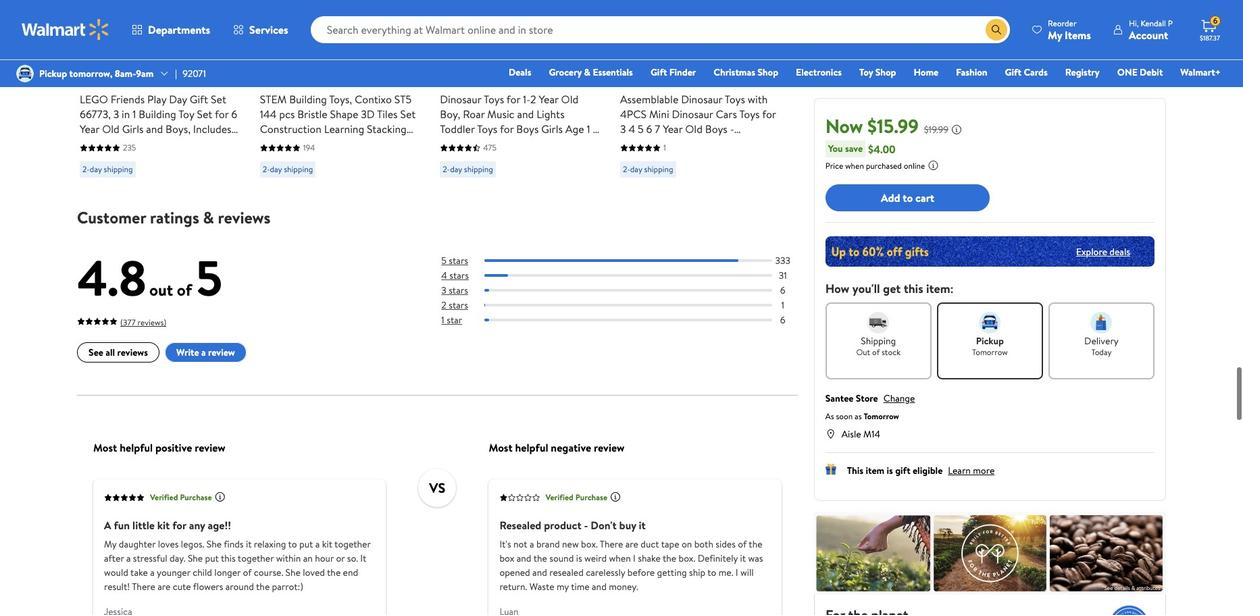 Task type: vqa. For each thing, say whether or not it's contained in the screenshot.
leftmost TOGETHER
yes



Task type: locate. For each thing, give the bounding box(es) containing it.
2 horizontal spatial to
[[903, 191, 914, 205]]

toys up 475
[[477, 122, 498, 137]]

1 add to cart image from the left
[[265, 25, 282, 41]]

now $20.00 $44.97 lego friends play day gift set 66773, 3 in 1 building toy set for 6 year old girls and boys, includes ice cream truck, mobile fashion boutique, and pizzeria, great christmas gift idea
[[80, 72, 237, 181]]

2- down 'educational' in the left top of the page
[[263, 164, 270, 175]]

put up an
[[300, 538, 313, 552]]

toy up mobile
[[179, 107, 194, 122]]

toys, down 7
[[642, 152, 665, 166]]

1 progress bar from the top
[[485, 260, 773, 262]]

add to cart
[[882, 191, 935, 205]]

1 horizontal spatial most
[[489, 441, 513, 456]]

0 vertical spatial toy
[[860, 66, 874, 79]]

0 horizontal spatial tomorrow
[[864, 411, 900, 423]]

2 2- from the left
[[263, 164, 270, 175]]

together up so.
[[335, 538, 371, 552]]

0 horizontal spatial 3
[[113, 107, 119, 122]]

1 horizontal spatial it
[[639, 519, 646, 533]]

0 horizontal spatial toys,
[[329, 92, 352, 107]]

5 inside now $14.99 $19.99 assemblable dinosaur toys with 4pcs mini dinosaur cars toys for 3 4 5 6 7 year old boys - construction vehicles transform kids toys, building toddler toys for kids
[[638, 122, 644, 137]]

day for $21.99
[[450, 164, 462, 175]]

of inside "4.8 out of 5"
[[177, 279, 192, 302]]

2 horizontal spatial year
[[663, 122, 683, 137]]

a up the hour at bottom left
[[316, 538, 320, 552]]

review right negative
[[594, 441, 625, 456]]

building
[[290, 92, 327, 107], [139, 107, 176, 122], [668, 152, 705, 166]]

to inside button
[[903, 191, 914, 205]]

2 vertical spatial it
[[741, 552, 746, 566]]

3 stars
[[442, 284, 468, 298]]

1 down mini
[[664, 142, 667, 154]]

how you'll get this item:
[[826, 281, 954, 297]]

0 vertical spatial tomorrow
[[973, 347, 1008, 358]]

2 horizontal spatial add button
[[440, 20, 492, 47]]

review for most helpful negative review
[[594, 441, 625, 456]]

4 day from the left
[[631, 164, 643, 175]]

0 horizontal spatial &
[[203, 206, 214, 229]]

0 horizontal spatial girls
[[122, 122, 144, 137]]

progress bar for 1 star
[[485, 320, 773, 322]]

1 boys from the left
[[517, 122, 539, 137]]

year down lego
[[80, 122, 100, 137]]

0 vertical spatial i
[[634, 552, 636, 566]]

add to cart image for now $21.99
[[446, 25, 462, 41]]

day down 4pcs
[[631, 164, 643, 175]]

there inside resealed product - don't buy it it's not a brand new box. there are duct tape on both sides of the box and the sound is weird when i shake the box. definitely it was opened and resealed carelessly before getting ship to me. i will return. waste my time and money.
[[600, 538, 624, 552]]

1 horizontal spatial old
[[562, 92, 579, 107]]

3 progress bar from the top
[[485, 290, 773, 292]]

1 horizontal spatial kit
[[322, 538, 333, 552]]

0 horizontal spatial add to cart image
[[265, 25, 282, 41]]

0 horizontal spatial purchase
[[180, 493, 212, 504]]

add up 8am-
[[101, 26, 121, 41]]

verified purchase up product
[[546, 493, 608, 504]]

essentials
[[593, 66, 633, 79]]

0 horizontal spatial construction
[[260, 122, 322, 137]]

3 2-day shipping from the left
[[443, 164, 493, 175]]

toy inside the "now $24.99 $29.98 stem building toys, contixo st5 144 pcs bristle shape 3d tiles set construction learning stacking educational block, creativity beyond imagination, inspirational, recreational toy for kids ages 3-8"
[[321, 166, 337, 181]]

reviews down recreational
[[218, 206, 271, 229]]

2- for now $20.00
[[82, 164, 90, 175]]

there
[[600, 538, 624, 552], [132, 581, 155, 594]]

1 horizontal spatial toys,
[[642, 152, 665, 166]]

boys right 7
[[706, 122, 728, 137]]

4 product group from the left
[[621, 0, 782, 183]]

4pcs
[[621, 107, 647, 122]]

3,
[[440, 137, 449, 152]]

2 vertical spatial to
[[708, 567, 717, 580]]

0 vertical spatial $19.99
[[687, 73, 711, 87]]

stem
[[260, 92, 287, 107]]

when
[[846, 160, 865, 172], [609, 552, 631, 566]]

1 vertical spatial toys,
[[642, 152, 665, 166]]

add to cart image
[[265, 25, 282, 41], [446, 25, 462, 41]]

and left idea
[[127, 152, 144, 166]]

block,
[[317, 137, 346, 152]]

2 progress bar from the top
[[485, 275, 773, 277]]

toys,
[[329, 92, 352, 107], [642, 152, 665, 166]]

5 inside now $21.99 $99.99 dinosaur toys for 1-2 year old boy, roar music and lights toddler toys for boys girls age 1 2 3, moving dino baby toys with mist spray, electric dinosaur toys for kids 3-5 easter christmas birthday gi
[[488, 166, 494, 181]]

together up course.
[[238, 552, 274, 566]]

1
[[133, 107, 136, 122], [587, 122, 591, 137], [664, 142, 667, 154], [782, 299, 785, 313], [442, 314, 445, 328]]

mobile
[[160, 137, 192, 152]]

shipping out of stock
[[857, 335, 901, 358]]

christmas down baby
[[529, 166, 576, 181]]

year inside now $21.99 $99.99 dinosaur toys for 1-2 year old boy, roar music and lights toddler toys for boys girls age 1 2 3, moving dino baby toys with mist spray, electric dinosaur toys for kids 3-5 easter christmas birthday gi
[[539, 92, 559, 107]]

0 vertical spatial is
[[887, 464, 894, 478]]

shipping for $21.99
[[464, 164, 493, 175]]

reviews)
[[138, 317, 166, 329]]

3- inside the "now $24.99 $29.98 stem building toys, contixo st5 144 pcs bristle shape 3d tiles set construction learning stacking educational block, creativity beyond imagination, inspirational, recreational toy for kids ages 3-8"
[[403, 166, 413, 181]]

with
[[748, 92, 768, 107], [561, 137, 581, 152]]

1 left 'star'
[[442, 314, 445, 328]]

the down course.
[[256, 581, 270, 594]]

kendall
[[1141, 17, 1167, 29]]

4 2- from the left
[[623, 164, 631, 175]]

boys inside now $14.99 $19.99 assemblable dinosaur toys with 4pcs mini dinosaur cars toys for 3 4 5 6 7 year old boys - construction vehicles transform kids toys, building toddler toys for kids
[[706, 122, 728, 137]]

2 shop from the left
[[876, 66, 897, 79]]

3 2- from the left
[[443, 164, 450, 175]]

she down within
[[286, 567, 301, 580]]

christmas shop link
[[708, 65, 785, 80]]

6 inside 6 $187.37
[[1214, 15, 1218, 27]]

1 horizontal spatial add button
[[260, 20, 312, 47]]

1 horizontal spatial year
[[539, 92, 559, 107]]

product group containing now $20.00
[[80, 0, 241, 183]]

pcs
[[279, 107, 295, 122]]

toys right vehicles
[[745, 152, 765, 166]]

1 horizontal spatial 3
[[442, 284, 447, 298]]

verified purchase
[[150, 493, 212, 504], [546, 493, 608, 504]]

product group containing now $24.99
[[260, 0, 421, 183]]

3 left 7
[[621, 122, 626, 137]]

1 shipping from the left
[[104, 164, 133, 175]]

old inside now $20.00 $44.97 lego friends play day gift set 66773, 3 in 1 building toy set for 6 year old girls and boys, includes ice cream truck, mobile fashion boutique, and pizzeria, great christmas gift idea
[[102, 122, 120, 137]]

set
[[211, 92, 226, 107], [197, 107, 213, 122], [400, 107, 416, 122]]

3 add button from the left
[[440, 20, 492, 47]]

2-day shipping up birthday
[[443, 164, 493, 175]]

year inside now $14.99 $19.99 assemblable dinosaur toys with 4pcs mini dinosaur cars toys for 3 4 5 6 7 year old boys - construction vehicles transform kids toys, building toddler toys for kids
[[663, 122, 683, 137]]

construction down mini
[[621, 137, 682, 152]]

pickup left tomorrow, at the left of page
[[39, 67, 67, 80]]

$20.00
[[107, 72, 144, 89]]

(377 reviews) link
[[77, 315, 166, 329]]

$19.99 left the learn more about strikethrough prices image
[[925, 123, 949, 137]]

1 vertical spatial this
[[221, 552, 236, 566]]

verified for little
[[150, 493, 178, 504]]

verified purchase up the any
[[150, 493, 212, 504]]

with down christmas shop
[[748, 92, 768, 107]]

2 verified purchase information image from the left
[[611, 492, 621, 503]]

old inside now $21.99 $99.99 dinosaur toys for 1-2 year old boy, roar music and lights toddler toys for boys girls age 1 2 3, moving dino baby toys with mist spray, electric dinosaur toys for kids 3-5 easter christmas birthday gi
[[562, 92, 579, 107]]

1 vertical spatial i
[[736, 567, 739, 580]]

1 2- from the left
[[82, 164, 90, 175]]

1 add button from the left
[[80, 20, 132, 47]]

2 up 1 star
[[442, 299, 447, 313]]

year right 1-
[[539, 92, 559, 107]]

1 vertical spatial with
[[561, 137, 581, 152]]

hour
[[315, 552, 334, 566]]

age
[[566, 122, 584, 137]]

reviews right all
[[117, 347, 148, 360]]

1 vertical spatial -
[[584, 519, 588, 533]]

$19.99 inside now $14.99 $19.99 assemblable dinosaur toys with 4pcs mini dinosaur cars toys for 3 4 5 6 7 year old boys - construction vehicles transform kids toys, building toddler toys for kids
[[687, 73, 711, 87]]

0 horizontal spatial verified
[[150, 493, 178, 504]]

2 3- from the left
[[479, 166, 488, 181]]

3 inside now $20.00 $44.97 lego friends play day gift set 66773, 3 in 1 building toy set for 6 year old girls and boys, includes ice cream truck, mobile fashion boutique, and pizzeria, great christmas gift idea
[[113, 107, 119, 122]]

intent image for shipping image
[[868, 312, 890, 334]]

1 product group from the left
[[80, 0, 241, 183]]

2 day from the left
[[270, 164, 282, 175]]

when up carelessly
[[609, 552, 631, 566]]

1 shop from the left
[[758, 66, 779, 79]]

learn more about strikethrough prices image
[[952, 124, 963, 135]]

4 shipping from the left
[[645, 164, 674, 175]]

home
[[914, 66, 939, 79]]

add up $21.99
[[462, 26, 481, 41]]

purchase
[[180, 493, 212, 504], [576, 493, 608, 504]]

return.
[[500, 581, 528, 594]]

carelessly
[[586, 567, 626, 580]]

2 horizontal spatial 2
[[593, 122, 599, 137]]

old for now $14.99
[[686, 122, 703, 137]]

2 2-day shipping from the left
[[263, 164, 313, 175]]

toddler inside now $21.99 $99.99 dinosaur toys for 1-2 year old boy, roar music and lights toddler toys for boys girls age 1 2 3, moving dino baby toys with mist spray, electric dinosaur toys for kids 3-5 easter christmas birthday gi
[[440, 122, 475, 137]]

it
[[639, 519, 646, 533], [246, 538, 252, 552], [741, 552, 746, 566]]

1 vertical spatial my
[[104, 538, 117, 552]]

1 vertical spatial to
[[288, 538, 297, 552]]

0 vertical spatial there
[[600, 538, 624, 552]]

1 horizontal spatial to
[[708, 567, 717, 580]]

2- down the ice
[[82, 164, 90, 175]]

easter
[[497, 166, 526, 181]]

0 horizontal spatial toy
[[179, 107, 194, 122]]

for inside a fun little kit for any age!! my daughter loves legos. she finds it relaxing to put a kit together after a stressful day. she put this together within an hour or so. it would take a younger child longer of course. she loved the end result! there are cute flowers around the parrot:)
[[172, 519, 187, 533]]

4 up 3 stars
[[442, 269, 447, 283]]

most
[[93, 441, 117, 456], [489, 441, 513, 456]]

kids inside now $21.99 $99.99 dinosaur toys for 1-2 year old boy, roar music and lights toddler toys for boys girls age 1 2 3, moving dino baby toys with mist spray, electric dinosaur toys for kids 3-5 easter christmas birthday gi
[[457, 166, 476, 181]]

boys inside now $21.99 $99.99 dinosaur toys for 1-2 year old boy, roar music and lights toddler toys for boys girls age 1 2 3, moving dino baby toys with mist spray, electric dinosaur toys for kids 3-5 easter christmas birthday gi
[[517, 122, 539, 137]]

an
[[303, 552, 313, 566]]

1 horizontal spatial girls
[[542, 122, 563, 137]]

are inside resealed product - don't buy it it's not a brand new box. there are duct tape on both sides of the box and the sound is weird when i shake the box. definitely it was opened and resealed carelessly before getting ship to me. i will return. waste my time and money.
[[626, 538, 639, 552]]

great
[[187, 152, 214, 166]]

5 stars
[[442, 254, 469, 268]]

0 vertical spatial with
[[748, 92, 768, 107]]

verified purchase information image
[[215, 492, 226, 503], [611, 492, 621, 503]]

there inside a fun little kit for any age!! my daughter loves legos. she finds it relaxing to put a kit together after a stressful day. she put this together within an hour or so. it would take a younger child longer of course. she loved the end result! there are cute flowers around the parrot:)
[[132, 581, 155, 594]]

now up assemblable
[[621, 72, 645, 89]]

shipping for $24.99
[[284, 164, 313, 175]]

christmas inside now $20.00 $44.97 lego friends play day gift set 66773, 3 in 1 building toy set for 6 year old girls and boys, includes ice cream truck, mobile fashion boutique, and pizzeria, great christmas gift idea
[[80, 166, 127, 181]]

1 horizontal spatial purchase
[[576, 493, 608, 504]]

1 right age
[[587, 122, 591, 137]]

1 vertical spatial it
[[246, 538, 252, 552]]

christmas down cream
[[80, 166, 127, 181]]

legal information image
[[928, 160, 939, 171]]

2 verified from the left
[[546, 493, 574, 504]]

building inside now $14.99 $19.99 assemblable dinosaur toys with 4pcs mini dinosaur cars toys for 3 4 5 6 7 year old boys - construction vehicles transform kids toys, building toddler toys for kids
[[668, 152, 705, 166]]

santee store change as soon as tomorrow
[[826, 392, 916, 423]]

0 horizontal spatial old
[[102, 122, 120, 137]]

3 inside now $14.99 $19.99 assemblable dinosaur toys with 4pcs mini dinosaur cars toys for 3 4 5 6 7 year old boys - construction vehicles transform kids toys, building toddler toys for kids
[[621, 122, 626, 137]]

1 horizontal spatial $19.99
[[925, 123, 949, 137]]

1 day from the left
[[90, 164, 102, 175]]

0 horizontal spatial to
[[288, 538, 297, 552]]

pickup tomorrow, 8am-9am
[[39, 67, 154, 80]]

0 vertical spatial &
[[584, 66, 591, 79]]

course.
[[254, 567, 283, 580]]

2- down 4pcs
[[623, 164, 631, 175]]

5 left 7
[[638, 122, 644, 137]]

to inside a fun little kit for any age!! my daughter loves legos. she finds it relaxing to put a kit together after a stressful day. she put this together within an hour or so. it would take a younger child longer of course. she loved the end result! there are cute flowers around the parrot:)
[[288, 538, 297, 552]]

the up was
[[749, 538, 763, 552]]

5
[[638, 122, 644, 137], [488, 166, 494, 181], [196, 244, 223, 312], [442, 254, 447, 268]]

most helpful positive review
[[93, 441, 226, 456]]

now inside now $20.00 $44.97 lego friends play day gift set 66773, 3 in 1 building toy set for 6 year old girls and boys, includes ice cream truck, mobile fashion boutique, and pizzeria, great christmas gift idea
[[80, 72, 104, 89]]

of inside resealed product - don't buy it it's not a brand new box. there are duct tape on both sides of the box and the sound is weird when i shake the box. definitely it was opened and resealed carelessly before getting ship to me. i will return. waste my time and money.
[[738, 538, 747, 552]]

now for now $21.99 $99.99 dinosaur toys for 1-2 year old boy, roar music and lights toddler toys for boys girls age 1 2 3, moving dino baby toys with mist spray, electric dinosaur toys for kids 3-5 easter christmas birthday gi
[[440, 72, 465, 89]]

pizzeria,
[[147, 152, 185, 166]]

4 2-day shipping from the left
[[623, 164, 674, 175]]

0 horizontal spatial kit
[[157, 519, 170, 533]]

with inside now $14.99 $19.99 assemblable dinosaur toys with 4pcs mini dinosaur cars toys for 3 4 5 6 7 year old boys - construction vehicles transform kids toys, building toddler toys for kids
[[748, 92, 768, 107]]

2 stars
[[442, 299, 468, 313]]

now inside now $21.99 $99.99 dinosaur toys for 1-2 year old boy, roar music and lights toddler toys for boys girls age 1 2 3, moving dino baby toys with mist spray, electric dinosaur toys for kids 3-5 easter christmas birthday gi
[[440, 72, 465, 89]]

box. down on
[[679, 552, 696, 566]]

spray,
[[463, 152, 492, 166]]

helpful left 'positive'
[[120, 441, 153, 456]]

shipping
[[104, 164, 133, 175], [284, 164, 313, 175], [464, 164, 493, 175], [645, 164, 674, 175]]

0 vertical spatial box.
[[581, 538, 598, 552]]

Walmart Site-Wide search field
[[311, 16, 1011, 43]]

0 horizontal spatial verified purchase information image
[[215, 492, 226, 503]]

building inside the "now $24.99 $29.98 stem building toys, contixo st5 144 pcs bristle shape 3d tiles set construction learning stacking educational block, creativity beyond imagination, inspirational, recreational toy for kids ages 3-8"
[[290, 92, 327, 107]]

kit up loves
[[157, 519, 170, 533]]

construction inside the "now $24.99 $29.98 stem building toys, contixo st5 144 pcs bristle shape 3d tiles set construction learning stacking educational block, creativity beyond imagination, inspirational, recreational toy for kids ages 3-8"
[[260, 122, 322, 137]]

92071
[[183, 67, 206, 80]]

now inside the "now $24.99 $29.98 stem building toys, contixo st5 144 pcs bristle shape 3d tiles set construction learning stacking educational block, creativity beyond imagination, inspirational, recreational toy for kids ages 3-8"
[[260, 72, 284, 89]]

my inside a fun little kit for any age!! my daughter loves legos. she finds it relaxing to put a kit together after a stressful day. she put this together within an hour or so. it would take a younger child longer of course. she loved the end result! there are cute flowers around the parrot:)
[[104, 538, 117, 552]]

verified purchase information image for any
[[215, 492, 226, 503]]

1 horizontal spatial with
[[748, 92, 768, 107]]

is left gift
[[887, 464, 894, 478]]

dinosaur toys for 1-2 year old boy, roar music and lights toddler toys for boys girls age 1 2 3, moving dino baby toys with mist spray, electric dinosaur toys for kids 3-5 easter christmas birthday gi image
[[440, 0, 566, 36]]

6 inside now $20.00 $44.97 lego friends play day gift set 66773, 3 in 1 building toy set for 6 year old girls and boys, includes ice cream truck, mobile fashion boutique, and pizzeria, great christmas gift idea
[[231, 107, 237, 122]]

0 horizontal spatial this
[[221, 552, 236, 566]]

year for now $14.99
[[663, 122, 683, 137]]

0 horizontal spatial are
[[158, 581, 171, 594]]

progress bar
[[485, 260, 773, 262], [485, 275, 773, 277], [485, 290, 773, 292], [485, 305, 773, 307], [485, 320, 773, 322]]

gift cards
[[1006, 66, 1048, 79]]

0 horizontal spatial with
[[561, 137, 581, 152]]

0 horizontal spatial helpful
[[120, 441, 153, 456]]

0 horizontal spatial is
[[576, 552, 582, 566]]

toy down the block,
[[321, 166, 337, 181]]

toy right electronics link
[[860, 66, 874, 79]]

1 horizontal spatial my
[[1049, 27, 1063, 42]]

sound
[[550, 552, 574, 566]]

1 most from the left
[[93, 441, 117, 456]]

girls inside now $21.99 $99.99 dinosaur toys for 1-2 year old boy, roar music and lights toddler toys for boys girls age 1 2 3, moving dino baby toys with mist spray, electric dinosaur toys for kids 3-5 easter christmas birthday gi
[[542, 122, 563, 137]]

boys down 1-
[[517, 122, 539, 137]]

helpful for positive
[[120, 441, 153, 456]]

2-day shipping down 7
[[623, 164, 674, 175]]

2 right age
[[593, 122, 599, 137]]

1 horizontal spatial add to cart image
[[446, 25, 462, 41]]

toddler down cars
[[708, 152, 742, 166]]

toddler inside now $14.99 $19.99 assemblable dinosaur toys with 4pcs mini dinosaur cars toys for 3 4 5 6 7 year old boys - construction vehicles transform kids toys, building toddler toys for kids
[[708, 152, 742, 166]]

4 progress bar from the top
[[485, 305, 773, 307]]

1 horizontal spatial there
[[600, 538, 624, 552]]

negative
[[551, 441, 592, 456]]

old down grocery
[[562, 92, 579, 107]]

2 boys from the left
[[706, 122, 728, 137]]

now inside now $14.99 $19.99 assemblable dinosaur toys with 4pcs mini dinosaur cars toys for 3 4 5 6 7 year old boys - construction vehicles transform kids toys, building toddler toys for kids
[[621, 72, 645, 89]]

4 left 7
[[629, 122, 636, 137]]

2 product group from the left
[[260, 0, 421, 183]]

day down 'educational' in the left top of the page
[[270, 164, 282, 175]]

getting
[[658, 567, 687, 580]]

for inside the "now $24.99 $29.98 stem building toys, contixo st5 144 pcs bristle shape 3d tiles set construction learning stacking educational block, creativity beyond imagination, inspirational, recreational toy for kids ages 3-8"
[[339, 166, 353, 181]]

shipping for $14.99
[[645, 164, 674, 175]]

0 horizontal spatial toddler
[[440, 122, 475, 137]]

this right get
[[904, 281, 924, 297]]

shipping down 194
[[284, 164, 313, 175]]

see
[[89, 347, 103, 360]]

0 horizontal spatial 3-
[[403, 166, 413, 181]]

year inside now $20.00 $44.97 lego friends play day gift set 66773, 3 in 1 building toy set for 6 year old girls and boys, includes ice cream truck, mobile fashion boutique, and pizzeria, great christmas gift idea
[[80, 122, 100, 137]]

beyond
[[260, 152, 295, 166]]

grocery & essentials
[[549, 66, 633, 79]]

pickup down intent image for pickup
[[977, 335, 1005, 348]]

0 horizontal spatial $19.99
[[687, 73, 711, 87]]

when inside resealed product - don't buy it it's not a brand new box. there are duct tape on both sides of the box and the sound is weird when i shake the box. definitely it was opened and resealed carelessly before getting ship to me. i will return. waste my time and money.
[[609, 552, 631, 566]]

one debit link
[[1112, 65, 1170, 80]]

2 helpful from the left
[[516, 441, 549, 456]]

3 left in
[[113, 107, 119, 122]]

0 vertical spatial put
[[300, 538, 313, 552]]

$4.00
[[869, 142, 896, 157]]

cart
[[916, 191, 935, 205]]

truck,
[[130, 137, 157, 152]]

1 vertical spatial toy
[[179, 107, 194, 122]]

2 verified purchase from the left
[[546, 493, 608, 504]]

to left cart
[[903, 191, 914, 205]]

item
[[866, 464, 885, 478]]

1 horizontal spatial reviews
[[218, 206, 271, 229]]

deals link
[[503, 65, 538, 80]]

are down younger
[[158, 581, 171, 594]]

0 horizontal spatial reviews
[[117, 347, 148, 360]]

0 horizontal spatial when
[[609, 552, 631, 566]]

- right vehicles
[[731, 122, 735, 137]]

1 horizontal spatial building
[[290, 92, 327, 107]]

there down don't
[[600, 538, 624, 552]]

1 purchase from the left
[[180, 493, 212, 504]]

account
[[1130, 27, 1169, 42]]

1 verified purchase information image from the left
[[215, 492, 226, 503]]

1 verified purchase from the left
[[150, 493, 212, 504]]

0 horizontal spatial put
[[205, 552, 219, 566]]

2 purchase from the left
[[576, 493, 608, 504]]

are left duct
[[626, 538, 639, 552]]

4 stars
[[442, 269, 469, 283]]

girls left age
[[542, 122, 563, 137]]

this up longer
[[221, 552, 236, 566]]

this
[[904, 281, 924, 297], [221, 552, 236, 566]]

this
[[848, 464, 864, 478]]

tomorrow,
[[69, 67, 113, 80]]

2 most from the left
[[489, 441, 513, 456]]

0 horizontal spatial fashion
[[195, 137, 230, 152]]

9am
[[136, 67, 154, 80]]

0 horizontal spatial box.
[[581, 538, 598, 552]]

toy inside now $20.00 $44.97 lego friends play day gift set 66773, 3 in 1 building toy set for 6 year old girls and boys, includes ice cream truck, mobile fashion boutique, and pizzeria, great christmas gift idea
[[179, 107, 194, 122]]

add for $24.99
[[282, 26, 301, 41]]

all
[[106, 347, 115, 360]]

2-day shipping for $21.99
[[443, 164, 493, 175]]

pickup
[[39, 67, 67, 80], [977, 335, 1005, 348]]

delivery
[[1085, 335, 1119, 348]]

1 horizontal spatial boys
[[706, 122, 728, 137]]

verified up little on the bottom left of page
[[150, 493, 178, 504]]

5 progress bar from the top
[[485, 320, 773, 322]]

2 horizontal spatial building
[[668, 152, 705, 166]]

1 girls from the left
[[122, 122, 144, 137]]

0 horizontal spatial 4
[[442, 269, 447, 283]]

1 horizontal spatial christmas
[[529, 166, 576, 181]]

now left $21.99
[[440, 72, 465, 89]]

day down the ice
[[90, 164, 102, 175]]

add to cart button
[[826, 185, 991, 212]]

gift cards link
[[1000, 65, 1054, 80]]

recreational
[[260, 166, 319, 181]]

verified for -
[[546, 493, 574, 504]]

explore
[[1077, 245, 1108, 259]]

1 helpful from the left
[[120, 441, 153, 456]]

stars down 4 stars
[[449, 284, 468, 298]]

4 inside now $14.99 $19.99 assemblable dinosaur toys with 4pcs mini dinosaur cars toys for 3 4 5 6 7 year old boys - construction vehicles transform kids toys, building toddler toys for kids
[[629, 122, 636, 137]]

3 shipping from the left
[[464, 164, 493, 175]]

sides
[[716, 538, 736, 552]]

1 horizontal spatial box.
[[679, 552, 696, 566]]

2-day shipping down 'educational' in the left top of the page
[[263, 164, 313, 175]]

1 horizontal spatial helpful
[[516, 441, 549, 456]]

gift left finder
[[651, 66, 668, 79]]

is inside resealed product - don't buy it it's not a brand new box. there are duct tape on both sides of the box and the sound is weird when i shake the box. definitely it was opened and resealed carelessly before getting ship to me. i will return. waste my time and money.
[[576, 552, 582, 566]]

verified up product
[[546, 493, 574, 504]]

gifting made easy image
[[826, 464, 837, 475]]

toys, inside the "now $24.99 $29.98 stem building toys, contixo st5 144 pcs bristle shape 3d tiles set construction learning stacking educational block, creativity beyond imagination, inspirational, recreational toy for kids ages 3-8"
[[329, 92, 352, 107]]

she down legos.
[[188, 552, 203, 566]]

1 verified from the left
[[150, 493, 178, 504]]

0 horizontal spatial christmas
[[80, 166, 127, 181]]

is
[[887, 464, 894, 478], [576, 552, 582, 566]]

now up stem
[[260, 72, 284, 89]]

3 product group from the left
[[440, 0, 602, 196]]

- left don't
[[584, 519, 588, 533]]

pickup for pickup tomorrow
[[977, 335, 1005, 348]]

santee
[[826, 392, 854, 406]]

dinosaur down age
[[533, 152, 574, 166]]

ship
[[690, 567, 706, 580]]

toys down $21.99
[[484, 92, 504, 107]]

 image
[[16, 65, 34, 82]]

review right 'positive'
[[195, 441, 226, 456]]

1 horizontal spatial toddler
[[708, 152, 742, 166]]

1 3- from the left
[[403, 166, 413, 181]]

2 add to cart image from the left
[[446, 25, 462, 41]]

add button up $24.99
[[260, 20, 312, 47]]

shipping down the "235"
[[104, 164, 133, 175]]

ratings
[[150, 206, 199, 229]]

1 vertical spatial toddler
[[708, 152, 742, 166]]

2 girls from the left
[[542, 122, 563, 137]]

set inside the "now $24.99 $29.98 stem building toys, contixo st5 144 pcs bristle shape 3d tiles set construction learning stacking educational block, creativity beyond imagination, inspirational, recreational toy for kids ages 3-8"
[[400, 107, 416, 122]]

1 2-day shipping from the left
[[82, 164, 133, 175]]

1 horizontal spatial pickup
[[977, 335, 1005, 348]]

0 horizontal spatial most
[[93, 441, 117, 456]]

now up lego
[[80, 72, 104, 89]]

year right 7
[[663, 122, 683, 137]]

christmas
[[714, 66, 756, 79], [80, 166, 127, 181], [529, 166, 576, 181]]

tomorrow up m14 at the bottom
[[864, 411, 900, 423]]

1 vertical spatial together
[[238, 552, 274, 566]]

product group
[[80, 0, 241, 183], [260, 0, 421, 183], [440, 0, 602, 196], [621, 0, 782, 183]]

most for most helpful negative review
[[489, 441, 513, 456]]

2 shipping from the left
[[284, 164, 313, 175]]

1 horizontal spatial is
[[887, 464, 894, 478]]

2 add button from the left
[[260, 20, 312, 47]]

resealed
[[500, 519, 542, 533]]

pickup inside pickup tomorrow
[[977, 335, 1005, 348]]

age!!
[[208, 519, 231, 533]]

1 horizontal spatial verified purchase information image
[[611, 492, 621, 503]]

verified purchase information image up "age!!"
[[215, 492, 226, 503]]

stars down 5 stars
[[450, 269, 469, 283]]

review right write
[[208, 347, 235, 360]]

0 vertical spatial 2
[[531, 92, 537, 107]]

1 vertical spatial she
[[188, 552, 203, 566]]

my inside reorder my items
[[1049, 27, 1063, 42]]

tomorrow inside santee store change as soon as tomorrow
[[864, 411, 900, 423]]

a right not
[[530, 538, 534, 552]]

1 vertical spatial 2
[[593, 122, 599, 137]]

1 horizontal spatial construction
[[621, 137, 682, 152]]

old inside now $14.99 $19.99 assemblable dinosaur toys with 4pcs mini dinosaur cars toys for 3 4 5 6 7 year old boys - construction vehicles transform kids toys, building toddler toys for kids
[[686, 122, 703, 137]]

kids inside the "now $24.99 $29.98 stem building toys, contixo st5 144 pcs bristle shape 3d tiles set construction learning stacking educational block, creativity beyond imagination, inspirational, recreational toy for kids ages 3-8"
[[356, 166, 375, 181]]

helpful left negative
[[516, 441, 549, 456]]

3 day from the left
[[450, 164, 462, 175]]

purchase for kit
[[180, 493, 212, 504]]

day for $20.00
[[90, 164, 102, 175]]



Task type: describe. For each thing, give the bounding box(es) containing it.
now for now $14.99 $19.99 assemblable dinosaur toys with 4pcs mini dinosaur cars toys for 3 4 5 6 7 year old boys - construction vehicles transform kids toys, building toddler toys for kids
[[621, 72, 645, 89]]

shop for toy shop
[[876, 66, 897, 79]]

electronics link
[[790, 65, 848, 80]]

any
[[189, 519, 205, 533]]

3- inside now $21.99 $99.99 dinosaur toys for 1-2 year old boy, roar music and lights toddler toys for boys girls age 1 2 3, moving dino baby toys with mist spray, electric dinosaur toys for kids 3-5 easter christmas birthday gi
[[479, 166, 488, 181]]

search icon image
[[992, 24, 1003, 35]]

progress bar for 5 stars
[[485, 260, 773, 262]]

you save $4.00
[[829, 142, 896, 157]]

$187.37
[[1201, 33, 1221, 43]]

most for most helpful positive review
[[93, 441, 117, 456]]

loves
[[158, 538, 179, 552]]

1 horizontal spatial put
[[300, 538, 313, 552]]

$15.99
[[868, 113, 919, 139]]

result!
[[104, 581, 130, 594]]

1 vertical spatial &
[[203, 206, 214, 229]]

fun
[[114, 519, 130, 533]]

add button for $24.99
[[260, 20, 312, 47]]

0 vertical spatial this
[[904, 281, 924, 297]]

now for now $20.00 $44.97 lego friends play day gift set 66773, 3 in 1 building toy set for 6 year old girls and boys, includes ice cream truck, mobile fashion boutique, and pizzeria, great christmas gift idea
[[80, 72, 104, 89]]

birthday
[[440, 181, 480, 196]]

change
[[884, 392, 916, 406]]

add to cart image
[[85, 25, 101, 41]]

toys, inside now $14.99 $19.99 assemblable dinosaur toys with 4pcs mini dinosaur cars toys for 3 4 5 6 7 year old boys - construction vehicles transform kids toys, building toddler toys for kids
[[642, 152, 665, 166]]

$14.99
[[648, 72, 681, 89]]

it inside a fun little kit for any age!! my daughter loves legos. she finds it relaxing to put a kit together after a stressful day. she put this together within an hour or so. it would take a younger child longer of course. she loved the end result! there are cute flowers around the parrot:)
[[246, 538, 252, 552]]

walmart+ link
[[1175, 65, 1228, 80]]

today
[[1092, 347, 1112, 358]]

end
[[343, 567, 358, 580]]

shop for christmas shop
[[758, 66, 779, 79]]

roar
[[463, 107, 485, 122]]

add inside button
[[882, 191, 901, 205]]

imagination,
[[298, 152, 355, 166]]

of inside a fun little kit for any age!! my daughter loves legos. she finds it relaxing to put a kit together after a stressful day. she put this together within an hour or so. it would take a younger child longer of course. she loved the end result! there are cute flowers around the parrot:)
[[243, 567, 252, 580]]

product
[[544, 519, 582, 533]]

pickup tomorrow
[[973, 335, 1008, 358]]

8
[[413, 166, 419, 181]]

progress bar for 2 stars
[[485, 305, 773, 307]]

and down carelessly
[[592, 581, 607, 594]]

so.
[[347, 552, 358, 566]]

are inside a fun little kit for any age!! my daughter loves legos. she finds it relaxing to put a kit together after a stressful day. she put this together within an hour or so. it would take a younger child longer of course. she loved the end result! there are cute flowers around the parrot:)
[[158, 581, 171, 594]]

up to sixty percent off deals. shop now. image
[[826, 237, 1155, 267]]

0 vertical spatial fashion
[[957, 66, 988, 79]]

verified purchase for kit
[[150, 493, 212, 504]]

stacking
[[367, 122, 407, 137]]

1 horizontal spatial &
[[584, 66, 591, 79]]

dinosaur up vehicles
[[672, 107, 714, 122]]

change button
[[884, 392, 916, 406]]

toys right baby
[[538, 137, 559, 152]]

dinosaur down finder
[[682, 92, 723, 107]]

a fun little kit for any age!! my daughter loves legos. she finds it relaxing to put a kit together after a stressful day. she put this together within an hour or so. it would take a younger child longer of course. she loved the end result! there are cute flowers around the parrot:)
[[104, 519, 371, 594]]

and down not
[[517, 552, 532, 566]]

gi
[[482, 181, 493, 196]]

1 inside now $20.00 $44.97 lego friends play day gift set 66773, 3 in 1 building toy set for 6 year old girls and boys, includes ice cream truck, mobile fashion boutique, and pizzeria, great christmas gift idea
[[133, 107, 136, 122]]

finds
[[224, 538, 244, 552]]

add for $21.99
[[462, 26, 481, 41]]

now for now $15.99
[[826, 113, 864, 139]]

66773,
[[80, 107, 111, 122]]

stars for 3 stars
[[449, 284, 468, 298]]

gift finder
[[651, 66, 697, 79]]

5 right out
[[196, 244, 223, 312]]

on
[[682, 538, 693, 552]]

shipping for $20.00
[[104, 164, 133, 175]]

daughter
[[119, 538, 156, 552]]

6 inside now $14.99 $19.99 assemblable dinosaur toys with 4pcs mini dinosaur cars toys for 3 4 5 6 7 year old boys - construction vehicles transform kids toys, building toddler toys for kids
[[647, 122, 653, 137]]

the down the brand
[[534, 552, 548, 566]]

toys down age
[[577, 152, 597, 166]]

verified purchase for don't
[[546, 493, 608, 504]]

don't
[[591, 519, 617, 533]]

a right after
[[126, 552, 131, 566]]

add for $20.00
[[101, 26, 121, 41]]

building inside now $20.00 $44.97 lego friends play day gift set 66773, 3 in 1 building toy set for 6 year old girls and boys, includes ice cream truck, mobile fashion boutique, and pizzeria, great christmas gift idea
[[139, 107, 176, 122]]

includes
[[193, 122, 232, 137]]

to inside resealed product - don't buy it it's not a brand new box. there are duct tape on both sides of the box and the sound is weird when i shake the box. definitely it was opened and resealed carelessly before getting ship to me. i will return. waste my time and money.
[[708, 567, 717, 580]]

a inside resealed product - don't buy it it's not a brand new box. there are duct tape on both sides of the box and the sound is weird when i shake the box. definitely it was opened and resealed carelessly before getting ship to me. i will return. waste my time and money.
[[530, 538, 534, 552]]

2-day shipping for $14.99
[[623, 164, 674, 175]]

construction inside now $14.99 $19.99 assemblable dinosaur toys with 4pcs mini dinosaur cars toys for 3 4 5 6 7 year old boys - construction vehicles transform kids toys, building toddler toys for kids
[[621, 137, 682, 152]]

item:
[[927, 281, 954, 297]]

year for now $20.00
[[80, 122, 100, 137]]

1 horizontal spatial together
[[335, 538, 371, 552]]

reorder
[[1049, 17, 1077, 29]]

235
[[123, 142, 136, 154]]

set right day
[[197, 107, 213, 122]]

1 star
[[442, 314, 463, 328]]

1 inside now $21.99 $99.99 dinosaur toys for 1-2 year old boy, roar music and lights toddler toys for boys girls age 1 2 3, moving dino baby toys with mist spray, electric dinosaur toys for kids 3-5 easter christmas birthday gi
[[587, 122, 591, 137]]

dino
[[488, 137, 511, 152]]

and inside now $21.99 $99.99 dinosaur toys for 1-2 year old boy, roar music and lights toddler toys for boys girls age 1 2 3, moving dino baby toys with mist spray, electric dinosaur toys for kids 3-5 easter christmas birthday gi
[[517, 107, 534, 122]]

moving
[[451, 137, 486, 152]]

dinosaur down $21.99
[[440, 92, 482, 107]]

the down tape
[[663, 552, 677, 566]]

add button for $21.99
[[440, 20, 492, 47]]

creativity
[[348, 137, 394, 152]]

transform
[[726, 137, 773, 152]]

2-day shipping for $24.99
[[263, 164, 313, 175]]

one debit
[[1118, 66, 1164, 79]]

cards
[[1024, 66, 1048, 79]]

debit
[[1141, 66, 1164, 79]]

mini
[[650, 107, 670, 122]]

1 vertical spatial 4
[[442, 269, 447, 283]]

add to cart image for now $24.99
[[265, 25, 282, 41]]

for inside now $20.00 $44.97 lego friends play day gift set 66773, 3 in 1 building toy set for 6 year old girls and boys, includes ice cream truck, mobile fashion boutique, and pizzeria, great christmas gift idea
[[215, 107, 229, 122]]

0 vertical spatial she
[[207, 538, 222, 552]]

fashion inside now $20.00 $44.97 lego friends play day gift set 66773, 3 in 1 building toy set for 6 year old girls and boys, includes ice cream truck, mobile fashion boutique, and pizzeria, great christmas gift idea
[[195, 137, 230, 152]]

this inside a fun little kit for any age!! my daughter loves legos. she finds it relaxing to put a kit together after a stressful day. she put this together within an hour or so. it would take a younger child longer of course. she loved the end result! there are cute flowers around the parrot:)
[[221, 552, 236, 566]]

intent image for pickup image
[[980, 312, 1001, 334]]

gift left idea
[[129, 166, 148, 181]]

day for $14.99
[[631, 164, 643, 175]]

0 vertical spatial kit
[[157, 519, 170, 533]]

how
[[826, 281, 850, 297]]

definitely
[[698, 552, 738, 566]]

helpful for negative
[[516, 441, 549, 456]]

1 vertical spatial box.
[[679, 552, 696, 566]]

vs
[[429, 480, 446, 498]]

get
[[884, 281, 901, 297]]

5 up 4 stars
[[442, 254, 447, 268]]

day for $24.99
[[270, 164, 282, 175]]

product group containing now $21.99
[[440, 0, 602, 196]]

weird
[[585, 552, 607, 566]]

m14
[[864, 428, 881, 441]]

stars for 4 stars
[[450, 269, 469, 283]]

stars for 5 stars
[[449, 254, 469, 268]]

0 horizontal spatial together
[[238, 552, 274, 566]]

gift left cards
[[1006, 66, 1022, 79]]

a inside write a review link
[[201, 347, 206, 360]]

music
[[488, 107, 515, 122]]

grocery & essentials link
[[543, 65, 639, 80]]

0 horizontal spatial i
[[634, 552, 636, 566]]

and left boys,
[[146, 122, 163, 137]]

items
[[1066, 27, 1092, 42]]

2-day shipping for $20.00
[[82, 164, 133, 175]]

|
[[175, 67, 177, 80]]

boy,
[[440, 107, 461, 122]]

now $15.99
[[826, 113, 919, 139]]

old for now $20.00
[[102, 122, 120, 137]]

stem building toys, contixo st5 144 pcs bristle shape 3d tiles set construction learning stacking educational block, creativity beyond imagination, inspirational, recreational toy for kids ages 3-8 image
[[260, 0, 386, 36]]

toys down christmas shop link
[[725, 92, 746, 107]]

verified purchase information image for it
[[611, 492, 621, 503]]

customer ratings & reviews
[[77, 206, 271, 229]]

online
[[904, 160, 926, 172]]

one
[[1118, 66, 1138, 79]]

gift
[[896, 464, 911, 478]]

0 horizontal spatial she
[[188, 552, 203, 566]]

it's
[[500, 538, 512, 552]]

registry
[[1066, 66, 1100, 79]]

$24.99
[[287, 72, 323, 89]]

1 vertical spatial reviews
[[117, 347, 148, 360]]

1 horizontal spatial 2
[[531, 92, 537, 107]]

a
[[104, 519, 111, 533]]

of inside shipping out of stock
[[873, 347, 880, 358]]

shape
[[330, 107, 359, 122]]

toys right cars
[[740, 107, 760, 122]]

product group containing now $14.99
[[621, 0, 782, 183]]

the down or
[[327, 567, 341, 580]]

progress bar for 4 stars
[[485, 275, 773, 277]]

parrot:)
[[272, 581, 304, 594]]

$99.99
[[505, 73, 532, 87]]

1 vertical spatial kit
[[322, 538, 333, 552]]

2- for now $14.99
[[623, 164, 631, 175]]

stock
[[882, 347, 901, 358]]

purchase for don't
[[576, 493, 608, 504]]

| 92071
[[175, 67, 206, 80]]

set up includes
[[211, 92, 226, 107]]

toy shop link
[[854, 65, 903, 80]]

- inside now $14.99 $19.99 assemblable dinosaur toys with 4pcs mini dinosaur cars toys for 3 4 5 6 7 year old boys - construction vehicles transform kids toys, building toddler toys for kids
[[731, 122, 735, 137]]

1 down 31
[[782, 299, 785, 313]]

3d
[[361, 107, 375, 122]]

st5
[[395, 92, 412, 107]]

1 horizontal spatial tomorrow
[[973, 347, 1008, 358]]

gift right day
[[190, 92, 208, 107]]

girls inside now $20.00 $44.97 lego friends play day gift set 66773, 3 in 1 building toy set for 6 year old girls and boys, includes ice cream truck, mobile fashion boutique, and pizzeria, great christmas gift idea
[[122, 122, 144, 137]]

a right take
[[150, 567, 155, 580]]

opened
[[500, 567, 531, 580]]

boys,
[[166, 122, 191, 137]]

you'll
[[853, 281, 881, 297]]

1 vertical spatial put
[[205, 552, 219, 566]]

0 vertical spatial when
[[846, 160, 865, 172]]

2 horizontal spatial christmas
[[714, 66, 756, 79]]

0 vertical spatial reviews
[[218, 206, 271, 229]]

christmas inside now $21.99 $99.99 dinosaur toys for 1-2 year old boy, roar music and lights toddler toys for boys girls age 1 2 3, moving dino baby toys with mist spray, electric dinosaur toys for kids 3-5 easter christmas birthday gi
[[529, 166, 576, 181]]

intent image for delivery image
[[1091, 312, 1113, 334]]

- inside resealed product - don't buy it it's not a brand new box. there are duct tape on both sides of the box and the sound is weird when i shake the box. definitely it was opened and resealed carelessly before getting ship to me. i will return. waste my time and money.
[[584, 519, 588, 533]]

0 horizontal spatial 2
[[442, 299, 447, 313]]

333
[[776, 254, 791, 268]]

gift finder link
[[645, 65, 703, 80]]

2- for now $24.99
[[263, 164, 270, 175]]

resealed product - don't buy it it's not a brand new box. there are duct tape on both sides of the box and the sound is weird when i shake the box. definitely it was opened and resealed carelessly before getting ship to me. i will return. waste my time and money.
[[500, 519, 764, 594]]

assemblable dinosaur toys with 4pcs mini dinosaur cars toys for 3 4 5 6 7 year old boys - construction vehicles transform kids toys, building toddler toys for kids image
[[621, 0, 746, 36]]

brand
[[537, 538, 560, 552]]

in
[[122, 107, 130, 122]]

review for most helpful positive review
[[195, 441, 226, 456]]

now for now $24.99 $29.98 stem building toys, contixo st5 144 pcs bristle shape 3d tiles set construction learning stacking educational block, creativity beyond imagination, inspirational, recreational toy for kids ages 3-8
[[260, 72, 284, 89]]

pickup for pickup tomorrow, 8am-9am
[[39, 67, 67, 80]]

hi,
[[1130, 17, 1140, 29]]

1 horizontal spatial i
[[736, 567, 739, 580]]

play
[[147, 92, 167, 107]]

assemblable
[[621, 92, 679, 107]]

lego friends play day gift set 66773, 3 in 1 building toy set for 6 year old girls and boys, includes ice cream truck, mobile fashion boutique, and pizzeria, great christmas gift idea image
[[80, 0, 206, 36]]

progress bar for 3 stars
[[485, 290, 773, 292]]

price when purchased online
[[826, 160, 926, 172]]

stars for 2 stars
[[449, 299, 468, 313]]

and up waste
[[533, 567, 548, 580]]

Search search field
[[311, 16, 1011, 43]]

2- for now $21.99
[[443, 164, 450, 175]]

waste
[[530, 581, 555, 594]]

vehicles
[[685, 137, 723, 152]]

with inside now $21.99 $99.99 dinosaur toys for 1-2 year old boy, roar music and lights toddler toys for boys girls age 1 2 3, moving dino baby toys with mist spray, electric dinosaur toys for kids 3-5 easter christmas birthday gi
[[561, 137, 581, 152]]

2 horizontal spatial she
[[286, 567, 301, 580]]

(377 reviews)
[[120, 317, 166, 329]]

add button for $20.00
[[80, 20, 132, 47]]

now $21.99 $99.99 dinosaur toys for 1-2 year old boy, roar music and lights toddler toys for boys girls age 1 2 3, moving dino baby toys with mist spray, electric dinosaur toys for kids 3-5 easter christmas birthday gi
[[440, 72, 599, 196]]

walmart image
[[22, 19, 110, 41]]



